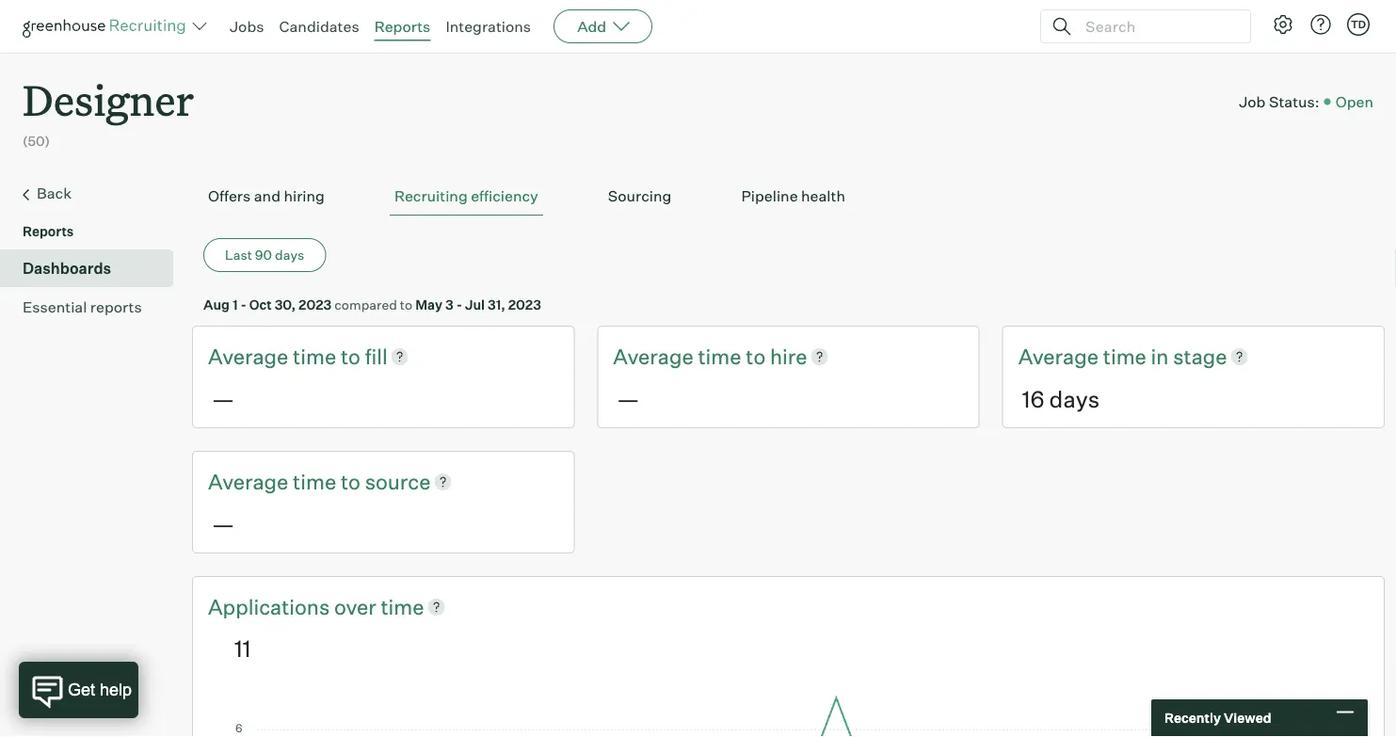 Task type: describe. For each thing, give the bounding box(es) containing it.
time for hire
[[698, 343, 741, 369]]

recently
[[1164, 710, 1221, 726]]

td button
[[1343, 9, 1373, 40]]

average link for fill
[[208, 342, 293, 371]]

stage
[[1173, 343, 1227, 369]]

recruiting
[[394, 187, 468, 205]]

1 - from the left
[[241, 296, 247, 313]]

configure image
[[1272, 13, 1294, 36]]

recruiting efficiency
[[394, 187, 538, 205]]

hire link
[[770, 342, 807, 371]]

average time to for source
[[208, 468, 365, 494]]

average time to for fill
[[208, 343, 365, 369]]

dashboards
[[23, 259, 111, 278]]

source
[[365, 468, 431, 494]]

time right over
[[381, 593, 424, 619]]

— for fill
[[212, 385, 234, 413]]

31,
[[488, 296, 505, 313]]

to for fill
[[341, 343, 360, 369]]

average link for source
[[208, 467, 293, 496]]

reports
[[90, 298, 142, 316]]

essential reports link
[[23, 296, 166, 318]]

30,
[[275, 296, 296, 313]]

candidates
[[279, 17, 359, 36]]

pipeline health button
[[737, 177, 850, 216]]

3
[[445, 296, 453, 313]]

dashboards link
[[23, 257, 166, 280]]

to link for source
[[341, 467, 365, 496]]

last
[[225, 247, 252, 263]]

essential reports
[[23, 298, 142, 316]]

2 - from the left
[[456, 296, 462, 313]]

pipeline
[[741, 187, 798, 205]]

stage link
[[1173, 342, 1227, 371]]

to left the 'may'
[[400, 296, 412, 313]]

Search text field
[[1081, 13, 1233, 40]]

in link
[[1151, 342, 1173, 371]]

greenhouse recruiting image
[[23, 15, 192, 38]]

job
[[1239, 92, 1266, 111]]

add
[[577, 17, 606, 36]]

job status:
[[1239, 92, 1320, 111]]

jul
[[465, 296, 485, 313]]

sourcing button
[[603, 177, 676, 216]]

add button
[[554, 9, 653, 43]]

designer (50)
[[23, 72, 194, 149]]

90
[[255, 247, 272, 263]]

health
[[801, 187, 845, 205]]

days inside last 90 days button
[[275, 247, 304, 263]]

essential
[[23, 298, 87, 316]]

source link
[[365, 467, 431, 496]]

reports link
[[374, 17, 431, 36]]

to for source
[[341, 468, 360, 494]]

0 vertical spatial reports
[[374, 17, 431, 36]]

recruiting efficiency button
[[390, 177, 543, 216]]

average for fill
[[208, 343, 288, 369]]

xychart image
[[234, 692, 1342, 737]]

may
[[415, 296, 443, 313]]

designer link
[[23, 53, 194, 131]]

oct
[[249, 296, 272, 313]]

average time to for hire
[[613, 343, 770, 369]]

1 vertical spatial days
[[1049, 385, 1100, 413]]

candidates link
[[279, 17, 359, 36]]

jobs
[[230, 17, 264, 36]]

16
[[1022, 385, 1044, 413]]

time for stage
[[1103, 343, 1146, 369]]



Task type: vqa. For each thing, say whether or not it's contained in the screenshot.


Task type: locate. For each thing, give the bounding box(es) containing it.
hiring
[[284, 187, 325, 205]]

over link
[[334, 592, 381, 621]]

applications
[[208, 593, 330, 619]]

reports right candidates
[[374, 17, 431, 36]]

offers
[[208, 187, 251, 205]]

time for fill
[[293, 343, 336, 369]]

time left hire
[[698, 343, 741, 369]]

0 horizontal spatial -
[[241, 296, 247, 313]]

time link for hire
[[698, 342, 746, 371]]

- right 3
[[456, 296, 462, 313]]

0 vertical spatial days
[[275, 247, 304, 263]]

1 2023 from the left
[[299, 296, 332, 313]]

applications link
[[208, 592, 334, 621]]

average link for hire
[[613, 342, 698, 371]]

average for source
[[208, 468, 288, 494]]

1
[[232, 296, 238, 313]]

time link left hire link
[[698, 342, 746, 371]]

-
[[241, 296, 247, 313], [456, 296, 462, 313]]

time link
[[293, 342, 341, 371], [698, 342, 746, 371], [1103, 342, 1151, 371], [293, 467, 341, 496], [381, 592, 424, 621]]

1 horizontal spatial 2023
[[508, 296, 541, 313]]

offers and hiring
[[208, 187, 325, 205]]

to left fill
[[341, 343, 360, 369]]

tab list
[[203, 177, 1373, 216]]

reports down back
[[23, 223, 74, 240]]

time link for stage
[[1103, 342, 1151, 371]]

reports
[[374, 17, 431, 36], [23, 223, 74, 240]]

average
[[208, 343, 288, 369], [613, 343, 693, 369], [1018, 343, 1099, 369], [208, 468, 288, 494]]

0 horizontal spatial reports
[[23, 223, 74, 240]]

0 horizontal spatial 2023
[[299, 296, 332, 313]]

average time in
[[1018, 343, 1173, 369]]

2 2023 from the left
[[508, 296, 541, 313]]

to link
[[341, 342, 365, 371], [746, 342, 770, 371], [341, 467, 365, 496]]

jobs link
[[230, 17, 264, 36]]

1 horizontal spatial -
[[456, 296, 462, 313]]

to
[[400, 296, 412, 313], [341, 343, 360, 369], [746, 343, 766, 369], [341, 468, 360, 494]]

— for source
[[212, 510, 234, 538]]

(50)
[[23, 132, 50, 149]]

status:
[[1269, 92, 1320, 111]]

time link for source
[[293, 467, 341, 496]]

integrations link
[[446, 17, 531, 36]]

compared
[[334, 296, 397, 313]]

time down 30,
[[293, 343, 336, 369]]

time link left source link on the bottom left of the page
[[293, 467, 341, 496]]

sourcing
[[608, 187, 672, 205]]

tab list containing offers and hiring
[[203, 177, 1373, 216]]

days right "16"
[[1049, 385, 1100, 413]]

open
[[1336, 92, 1373, 111]]

td button
[[1347, 13, 1370, 36]]

applications over
[[208, 593, 381, 619]]

2023 right 31,
[[508, 296, 541, 313]]

recently viewed
[[1164, 710, 1271, 726]]

integrations
[[446, 17, 531, 36]]

average for stage
[[1018, 343, 1099, 369]]

time link for fill
[[293, 342, 341, 371]]

1 horizontal spatial days
[[1049, 385, 1100, 413]]

to for hire
[[746, 343, 766, 369]]

time link left fill link
[[293, 342, 341, 371]]

in
[[1151, 343, 1169, 369]]

time left the source
[[293, 468, 336, 494]]

over
[[334, 593, 376, 619]]

viewed
[[1224, 710, 1271, 726]]

hire
[[770, 343, 807, 369]]

aug
[[203, 296, 230, 313]]

back link
[[23, 182, 166, 206]]

average time to
[[208, 343, 365, 369], [613, 343, 770, 369], [208, 468, 365, 494]]

efficiency
[[471, 187, 538, 205]]

average for hire
[[613, 343, 693, 369]]

pipeline health
[[741, 187, 845, 205]]

and
[[254, 187, 281, 205]]

to link for hire
[[746, 342, 770, 371]]

—
[[212, 385, 234, 413], [617, 385, 640, 413], [212, 510, 234, 538]]

back
[[37, 184, 72, 203]]

days
[[275, 247, 304, 263], [1049, 385, 1100, 413]]

fill
[[365, 343, 388, 369]]

days right 90
[[275, 247, 304, 263]]

2023 right 30,
[[299, 296, 332, 313]]

- right 1
[[241, 296, 247, 313]]

offers and hiring button
[[203, 177, 329, 216]]

time
[[293, 343, 336, 369], [698, 343, 741, 369], [1103, 343, 1146, 369], [293, 468, 336, 494], [381, 593, 424, 619]]

— for hire
[[617, 385, 640, 413]]

to link for fill
[[341, 342, 365, 371]]

aug 1 - oct 30, 2023 compared to may 3 - jul 31, 2023
[[203, 296, 541, 313]]

average link for stage
[[1018, 342, 1103, 371]]

1 vertical spatial reports
[[23, 223, 74, 240]]

16 days
[[1022, 385, 1100, 413]]

2023
[[299, 296, 332, 313], [508, 296, 541, 313]]

time left in
[[1103, 343, 1146, 369]]

time for source
[[293, 468, 336, 494]]

0 horizontal spatial days
[[275, 247, 304, 263]]

td
[[1351, 18, 1366, 31]]

to left hire
[[746, 343, 766, 369]]

last 90 days
[[225, 247, 304, 263]]

fill link
[[365, 342, 388, 371]]

11
[[234, 635, 251, 663]]

average link
[[208, 342, 293, 371], [613, 342, 698, 371], [1018, 342, 1103, 371], [208, 467, 293, 496]]

to left the source
[[341, 468, 360, 494]]

time link right over
[[381, 592, 424, 621]]

last 90 days button
[[203, 238, 326, 272]]

time link left stage "link"
[[1103, 342, 1151, 371]]

1 horizontal spatial reports
[[374, 17, 431, 36]]

designer
[[23, 72, 194, 127]]



